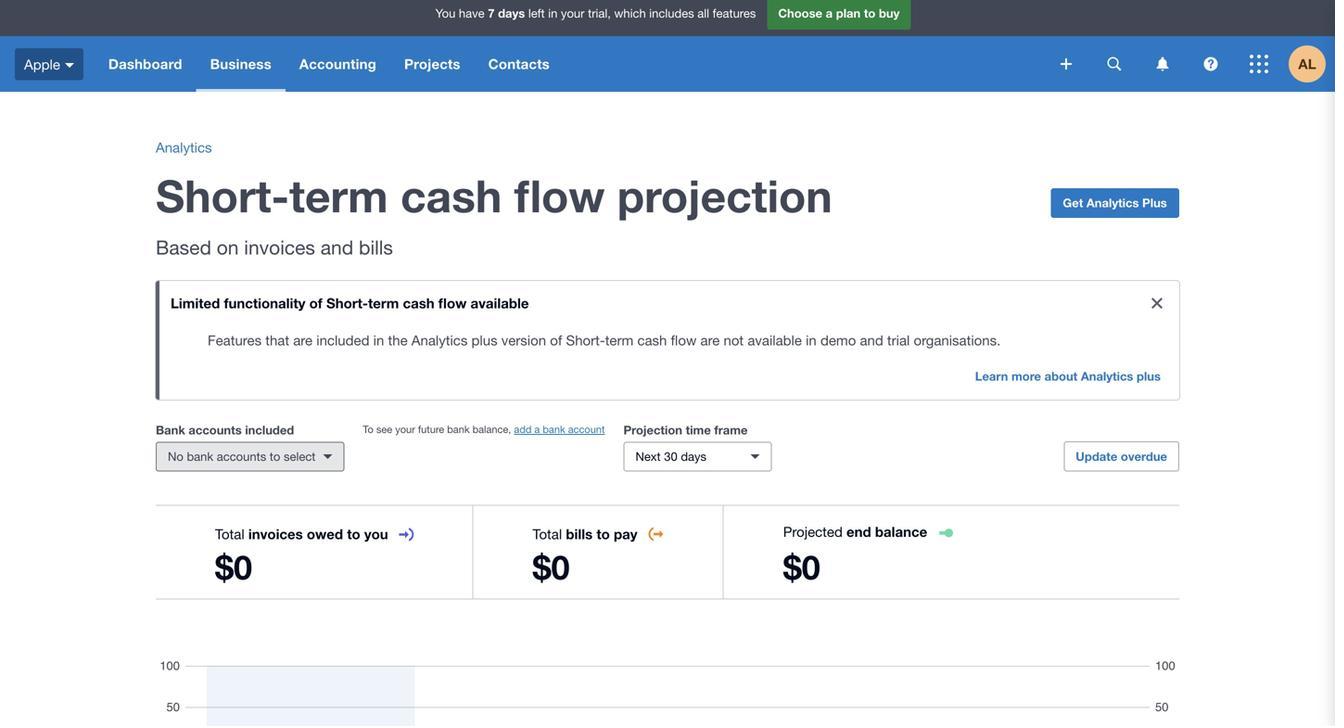 Task type: locate. For each thing, give the bounding box(es) containing it.
total
[[215, 526, 245, 542], [533, 526, 562, 542]]

1 horizontal spatial $0
[[533, 547, 570, 587]]

1 horizontal spatial bills
[[566, 526, 593, 543]]

1 vertical spatial included
[[245, 423, 294, 437]]

learn
[[976, 369, 1009, 384]]

0 vertical spatial term
[[289, 169, 388, 222]]

1 vertical spatial and
[[860, 332, 884, 348]]

get analytics plus
[[1063, 196, 1168, 210]]

features
[[713, 6, 756, 20]]

analytics right the the
[[412, 332, 468, 348]]

accounts down bank accounts included
[[217, 449, 266, 464]]

to left the pay
[[597, 526, 610, 543]]

to inside popup button
[[270, 449, 281, 464]]

functionality
[[224, 295, 306, 312]]

are right that
[[293, 332, 313, 348]]

analytics down the dashboard
[[156, 139, 212, 155]]

dashboard
[[108, 56, 182, 72]]

0 vertical spatial of
[[310, 295, 323, 312]]

are left not
[[701, 332, 720, 348]]

a right add in the left of the page
[[535, 423, 540, 436]]

7
[[488, 6, 495, 20]]

0 horizontal spatial bank
[[187, 449, 213, 464]]

available
[[471, 295, 529, 312], [748, 332, 802, 348]]

1 horizontal spatial days
[[681, 449, 707, 464]]

1 horizontal spatial total
[[533, 526, 562, 542]]

days inside popup button
[[681, 449, 707, 464]]

svg image
[[1108, 57, 1122, 71], [1157, 57, 1169, 71], [1205, 57, 1219, 71], [1061, 58, 1072, 70], [65, 63, 74, 67]]

to for choose a plan to buy
[[864, 6, 876, 20]]

next 30 days
[[636, 449, 707, 464]]

1 horizontal spatial included
[[317, 332, 370, 348]]

to left buy
[[864, 6, 876, 20]]

of right functionality
[[310, 295, 323, 312]]

2 total from the left
[[533, 526, 562, 542]]

in left the the
[[374, 332, 384, 348]]

bills
[[359, 236, 393, 259], [566, 526, 593, 543]]

update
[[1076, 449, 1118, 464]]

contacts
[[489, 56, 550, 72]]

0 horizontal spatial of
[[310, 295, 323, 312]]

term
[[289, 169, 388, 222], [368, 295, 399, 312], [605, 332, 634, 348]]

to for no bank accounts to select
[[270, 449, 281, 464]]

to left select
[[270, 449, 281, 464]]

1 horizontal spatial plus
[[1137, 369, 1161, 384]]

plus down close icon
[[1137, 369, 1161, 384]]

banner
[[0, 0, 1336, 92]]

apple
[[24, 56, 60, 72]]

included
[[317, 332, 370, 348], [245, 423, 294, 437]]

0 horizontal spatial and
[[321, 236, 354, 259]]

and
[[321, 236, 354, 259], [860, 332, 884, 348]]

contacts button
[[475, 36, 564, 92]]

0 horizontal spatial plus
[[472, 332, 498, 348]]

total bills to pay $0
[[533, 526, 638, 587]]

of right version
[[550, 332, 562, 348]]

analytics inside get analytics plus button
[[1087, 196, 1140, 210]]

bank accounts included
[[156, 423, 294, 437]]

0 horizontal spatial $0
[[215, 547, 252, 587]]

0 horizontal spatial days
[[498, 6, 525, 20]]

0 horizontal spatial available
[[471, 295, 529, 312]]

total down no bank accounts to select
[[215, 526, 245, 542]]

time
[[686, 423, 711, 437]]

projection
[[624, 423, 683, 437]]

limited functionality of short-term cash flow available
[[171, 295, 529, 312]]

days right the 30
[[681, 449, 707, 464]]

$0
[[215, 547, 252, 587], [533, 547, 570, 587], [784, 547, 821, 587]]

get
[[1063, 196, 1084, 210]]

no bank accounts to select button
[[156, 442, 345, 472]]

0 horizontal spatial bills
[[359, 236, 393, 259]]

1 vertical spatial accounts
[[217, 449, 266, 464]]

are
[[293, 332, 313, 348], [701, 332, 720, 348]]

0 horizontal spatial a
[[535, 423, 540, 436]]

1 horizontal spatial are
[[701, 332, 720, 348]]

invoices
[[244, 236, 315, 259], [248, 526, 303, 543]]

business button
[[196, 36, 286, 92]]

2 horizontal spatial flow
[[671, 332, 697, 348]]

1 horizontal spatial bank
[[447, 423, 470, 436]]

projected
[[784, 524, 843, 540]]

1 horizontal spatial flow
[[515, 169, 605, 222]]

and up limited functionality of short-term cash flow available
[[321, 236, 354, 259]]

to
[[864, 6, 876, 20], [270, 449, 281, 464], [347, 526, 361, 543], [597, 526, 610, 543]]

bank inside no bank accounts to select popup button
[[187, 449, 213, 464]]

flow
[[515, 169, 605, 222], [439, 295, 467, 312], [671, 332, 697, 348]]

demo
[[821, 332, 857, 348]]

2 vertical spatial short-
[[566, 332, 606, 348]]

in inside banner
[[548, 6, 558, 20]]

plus left version
[[472, 332, 498, 348]]

in left demo
[[806, 332, 817, 348]]

on
[[217, 236, 239, 259]]

days right 7
[[498, 6, 525, 20]]

plus
[[472, 332, 498, 348], [1137, 369, 1161, 384]]

1 vertical spatial days
[[681, 449, 707, 464]]

analytics link
[[156, 139, 212, 155]]

1 vertical spatial bills
[[566, 526, 593, 543]]

limited
[[171, 295, 220, 312]]

based
[[156, 236, 211, 259]]

accounts
[[189, 423, 242, 437], [217, 449, 266, 464]]

to inside total invoices owed to you $0
[[347, 526, 361, 543]]

0 vertical spatial your
[[561, 6, 585, 20]]

included up no bank accounts to select popup button
[[245, 423, 294, 437]]

1 horizontal spatial in
[[548, 6, 558, 20]]

0 horizontal spatial your
[[395, 423, 415, 436]]

based on invoices and bills
[[156, 236, 393, 259]]

1 horizontal spatial available
[[748, 332, 802, 348]]

total inside total invoices owed to you $0
[[215, 526, 245, 542]]

limited functionality of short-term cash flow available status
[[156, 281, 1180, 400]]

your left trial,
[[561, 6, 585, 20]]

0 vertical spatial days
[[498, 6, 525, 20]]

dashboard link
[[95, 36, 196, 92]]

apple button
[[0, 36, 95, 92]]

0 horizontal spatial total
[[215, 526, 245, 542]]

available up version
[[471, 295, 529, 312]]

2 $0 from the left
[[533, 547, 570, 587]]

2 horizontal spatial short-
[[566, 332, 606, 348]]

svg image
[[1251, 55, 1269, 73]]

included down limited functionality of short-term cash flow available
[[317, 332, 370, 348]]

accounting
[[299, 56, 377, 72]]

1 $0 from the left
[[215, 547, 252, 587]]

total for you
[[215, 526, 245, 542]]

0 vertical spatial accounts
[[189, 423, 242, 437]]

of
[[310, 295, 323, 312], [550, 332, 562, 348]]

1 horizontal spatial short-
[[327, 295, 368, 312]]

short- right version
[[566, 332, 606, 348]]

update overdue
[[1076, 449, 1168, 464]]

bank right add in the left of the page
[[543, 423, 566, 436]]

total inside "total bills to pay $0"
[[533, 526, 562, 542]]

analytics right about
[[1082, 369, 1134, 384]]

0 horizontal spatial are
[[293, 332, 313, 348]]

plan
[[837, 6, 861, 20]]

1 horizontal spatial a
[[826, 6, 833, 20]]

3 $0 from the left
[[784, 547, 821, 587]]

0 vertical spatial included
[[317, 332, 370, 348]]

and left the trial
[[860, 332, 884, 348]]

short- up on
[[156, 169, 289, 222]]

1 vertical spatial flow
[[439, 295, 467, 312]]

1 total from the left
[[215, 526, 245, 542]]

available right not
[[748, 332, 802, 348]]

accounts up no bank accounts to select
[[189, 423, 242, 437]]

1 vertical spatial your
[[395, 423, 415, 436]]

short- right functionality
[[327, 295, 368, 312]]

projection
[[618, 169, 833, 222]]

not
[[724, 332, 744, 348]]

0 vertical spatial short-
[[156, 169, 289, 222]]

next 30 days button
[[624, 442, 772, 472]]

a left plan at top
[[826, 6, 833, 20]]

1 horizontal spatial your
[[561, 6, 585, 20]]

more
[[1012, 369, 1042, 384]]

2 vertical spatial term
[[605, 332, 634, 348]]

a inside banner
[[826, 6, 833, 20]]

bills inside "total bills to pay $0"
[[566, 526, 593, 543]]

select
[[284, 449, 316, 464]]

version
[[502, 332, 546, 348]]

about
[[1045, 369, 1078, 384]]

to inside "total bills to pay $0"
[[597, 526, 610, 543]]

1 vertical spatial available
[[748, 332, 802, 348]]

analytics
[[156, 139, 212, 155], [1087, 196, 1140, 210], [412, 332, 468, 348], [1082, 369, 1134, 384]]

1 vertical spatial invoices
[[248, 526, 303, 543]]

bills up limited functionality of short-term cash flow available
[[359, 236, 393, 259]]

bank right the no in the bottom of the page
[[187, 449, 213, 464]]

total left the pay
[[533, 526, 562, 542]]

0 vertical spatial plus
[[472, 332, 498, 348]]

0 vertical spatial a
[[826, 6, 833, 20]]

bills left the pay
[[566, 526, 593, 543]]

invoices right on
[[244, 236, 315, 259]]

1 vertical spatial term
[[368, 295, 399, 312]]

1 horizontal spatial and
[[860, 332, 884, 348]]

get analytics plus button
[[1051, 188, 1180, 218]]

bank right future
[[447, 423, 470, 436]]

to left the you
[[347, 526, 361, 543]]

overdue
[[1121, 449, 1168, 464]]

analytics right get
[[1087, 196, 1140, 210]]

you have 7 days left in your trial, which includes all features
[[436, 6, 756, 20]]

al button
[[1289, 36, 1336, 92]]

features that are included in the analytics plus version of short-term cash flow are not available in demo and trial organisations.
[[208, 332, 1001, 348]]

in
[[548, 6, 558, 20], [374, 332, 384, 348], [806, 332, 817, 348]]

choose a plan to buy
[[779, 6, 900, 20]]

see
[[377, 423, 393, 436]]

1 horizontal spatial of
[[550, 332, 562, 348]]

banner containing dashboard
[[0, 0, 1336, 92]]

0 horizontal spatial in
[[374, 332, 384, 348]]

organisations.
[[914, 332, 1001, 348]]

your right the see on the left bottom of the page
[[395, 423, 415, 436]]

cash
[[401, 169, 502, 222], [403, 295, 435, 312], [638, 332, 667, 348]]

in right left
[[548, 6, 558, 20]]

2 horizontal spatial $0
[[784, 547, 821, 587]]

trial,
[[588, 6, 611, 20]]

0 horizontal spatial included
[[245, 423, 294, 437]]

business
[[210, 56, 272, 72]]

days
[[498, 6, 525, 20], [681, 449, 707, 464]]

2 vertical spatial flow
[[671, 332, 697, 348]]

bank
[[447, 423, 470, 436], [543, 423, 566, 436], [187, 449, 213, 464]]

have
[[459, 6, 485, 20]]

invoices left owed
[[248, 526, 303, 543]]

total for $0
[[533, 526, 562, 542]]

which
[[615, 6, 646, 20]]



Task type: vqa. For each thing, say whether or not it's contained in the screenshot.
New contact
no



Task type: describe. For each thing, give the bounding box(es) containing it.
1 vertical spatial of
[[550, 332, 562, 348]]

1 vertical spatial plus
[[1137, 369, 1161, 384]]

to for total invoices owed to you $0
[[347, 526, 361, 543]]

1 vertical spatial cash
[[403, 295, 435, 312]]

that
[[266, 332, 290, 348]]

projects button
[[391, 36, 475, 92]]

2 horizontal spatial bank
[[543, 423, 566, 436]]

plus
[[1143, 196, 1168, 210]]

bank
[[156, 423, 185, 437]]

balance
[[876, 524, 928, 540]]

choose
[[779, 6, 823, 20]]

add
[[514, 423, 532, 436]]

update overdue button
[[1064, 442, 1180, 472]]

learn more about analytics plus link
[[965, 363, 1173, 392]]

0 vertical spatial cash
[[401, 169, 502, 222]]

0 horizontal spatial flow
[[439, 295, 467, 312]]

0 vertical spatial flow
[[515, 169, 605, 222]]

close image
[[1139, 285, 1176, 322]]

and inside limited functionality of short-term cash flow available status
[[860, 332, 884, 348]]

end
[[847, 524, 872, 540]]

2 vertical spatial cash
[[638, 332, 667, 348]]

to see your future bank balance, add a bank account
[[363, 423, 605, 436]]

short-term cash flow projection
[[156, 169, 833, 222]]

projected end balance
[[784, 524, 928, 540]]

features
[[208, 332, 262, 348]]

no
[[168, 449, 184, 464]]

included inside limited functionality of short-term cash flow available status
[[317, 332, 370, 348]]

trial
[[888, 332, 910, 348]]

analytics inside learn more about analytics plus link
[[1082, 369, 1134, 384]]

to
[[363, 423, 374, 436]]

total invoices owed to you $0
[[215, 526, 388, 587]]

projects
[[404, 56, 461, 72]]

0 vertical spatial bills
[[359, 236, 393, 259]]

2 horizontal spatial in
[[806, 332, 817, 348]]

0 horizontal spatial short-
[[156, 169, 289, 222]]

includes
[[650, 6, 695, 20]]

al
[[1299, 56, 1317, 72]]

1 vertical spatial short-
[[327, 295, 368, 312]]

you
[[436, 6, 456, 20]]

0 vertical spatial and
[[321, 236, 354, 259]]

left
[[529, 6, 545, 20]]

svg image inside apple popup button
[[65, 63, 74, 67]]

add a bank account link
[[514, 423, 605, 436]]

0 vertical spatial invoices
[[244, 236, 315, 259]]

the
[[388, 332, 408, 348]]

accounts inside no bank accounts to select popup button
[[217, 449, 266, 464]]

no bank accounts to select
[[168, 449, 316, 464]]

frame
[[715, 423, 748, 437]]

1 are from the left
[[293, 332, 313, 348]]

1 vertical spatial a
[[535, 423, 540, 436]]

2 are from the left
[[701, 332, 720, 348]]

0 vertical spatial available
[[471, 295, 529, 312]]

next
[[636, 449, 661, 464]]

learn more about analytics plus
[[976, 369, 1161, 384]]

owed
[[307, 526, 343, 543]]

30
[[664, 449, 678, 464]]

all
[[698, 6, 710, 20]]

projection time frame
[[624, 423, 748, 437]]

$0 inside total invoices owed to you $0
[[215, 547, 252, 587]]

account
[[568, 423, 605, 436]]

accounting button
[[286, 36, 391, 92]]

future
[[418, 423, 445, 436]]

$0 inside "total bills to pay $0"
[[533, 547, 570, 587]]

invoices inside total invoices owed to you $0
[[248, 526, 303, 543]]

buy
[[879, 6, 900, 20]]

balance,
[[473, 423, 511, 436]]

you
[[364, 526, 388, 543]]

pay
[[614, 526, 638, 543]]



